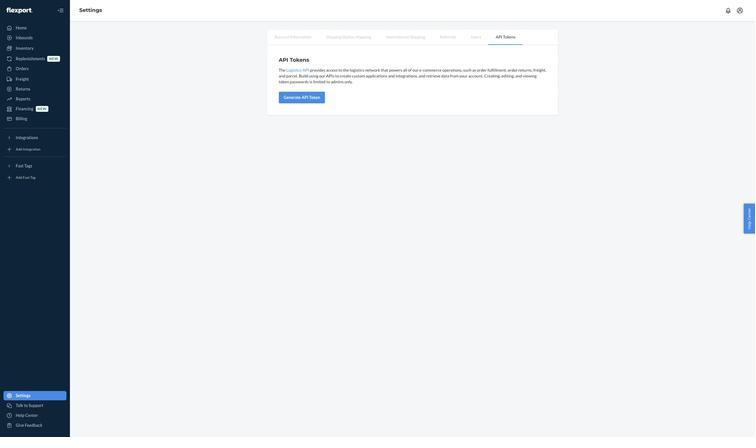 Task type: describe. For each thing, give the bounding box(es) containing it.
to up admins
[[335, 73, 339, 78]]

fast tags
[[16, 163, 32, 168]]

build
[[299, 73, 308, 78]]

fast inside "add fast tag" link
[[23, 176, 30, 180]]

retrieve
[[426, 73, 440, 78]]

returns
[[16, 87, 30, 92]]

integrations button
[[3, 133, 66, 142]]

add fast tag link
[[3, 173, 66, 182]]

flexport logo image
[[6, 7, 33, 13]]

0 vertical spatial settings
[[79, 7, 102, 13]]

logistics
[[286, 68, 302, 73]]

generate
[[284, 95, 301, 100]]

editing,
[[501, 73, 515, 78]]

help center button
[[744, 204, 755, 234]]

1 vertical spatial tokens
[[290, 57, 309, 63]]

mapping
[[356, 34, 371, 39]]

data
[[441, 73, 449, 78]]

close navigation image
[[57, 7, 64, 14]]

home
[[16, 25, 27, 30]]

freight,
[[533, 68, 546, 73]]

talk to support
[[16, 403, 43, 408]]

the
[[343, 68, 349, 73]]

talk
[[16, 403, 23, 408]]

tab list containing account information
[[267, 30, 558, 45]]

api tokens tab
[[488, 30, 523, 45]]

only.
[[344, 79, 353, 84]]

token
[[309, 95, 320, 100]]

provides access to the logistics network that powers all of our e-commerce operations, such as order fulfillment, order returns, freight, and parcel. build using our apis to create custom applications and integrations, and retrieve data from your account. creating, editing, and viewing token passwords is limited to admins only.
[[279, 68, 546, 84]]

custom
[[352, 73, 365, 78]]

tokens inside api tokens tab
[[503, 34, 515, 39]]

help center inside help center button
[[747, 208, 752, 229]]

generate api token button
[[279, 92, 325, 103]]

the
[[279, 68, 286, 73]]

center inside 'help center' link
[[25, 413, 38, 418]]

reports
[[16, 96, 30, 101]]

reports link
[[3, 94, 66, 104]]

0 horizontal spatial api tokens
[[279, 57, 309, 63]]

applications
[[366, 73, 387, 78]]

open notifications image
[[725, 7, 732, 14]]

center inside help center button
[[747, 208, 752, 220]]

2 shipping from the left
[[410, 34, 425, 39]]

is
[[309, 79, 312, 84]]

0 vertical spatial settings link
[[79, 7, 102, 13]]

powers
[[389, 68, 402, 73]]

0 horizontal spatial help
[[16, 413, 24, 418]]

help center inside 'help center' link
[[16, 413, 38, 418]]

4 and from the left
[[515, 73, 522, 78]]

logistics api link
[[286, 68, 309, 73]]

viewing
[[523, 73, 537, 78]]

creating,
[[484, 73, 501, 78]]

tag
[[30, 176, 36, 180]]

the logistics api
[[279, 68, 309, 73]]

inbounds link
[[3, 33, 66, 43]]

inventory
[[16, 46, 34, 51]]

freight
[[16, 77, 29, 82]]

account information
[[274, 34, 311, 39]]

token
[[279, 79, 289, 84]]

api tokens inside tab
[[496, 34, 515, 39]]

to left the the
[[338, 68, 342, 73]]

using
[[309, 73, 318, 78]]

returns link
[[3, 85, 66, 94]]

replenishments
[[16, 56, 45, 61]]

parcel.
[[286, 73, 298, 78]]

from
[[450, 73, 459, 78]]

add integration
[[16, 147, 40, 152]]

international shipping
[[386, 34, 425, 39]]

users tab
[[464, 30, 488, 44]]

that
[[381, 68, 388, 73]]

0 horizontal spatial settings
[[16, 393, 31, 398]]

talk to support button
[[3, 401, 66, 411]]

orders link
[[3, 64, 66, 73]]

add integration link
[[3, 145, 66, 154]]

option
[[342, 34, 355, 39]]

of
[[408, 68, 412, 73]]

international shipping tab
[[379, 30, 433, 44]]

orders
[[16, 66, 29, 71]]

help center link
[[3, 411, 66, 420]]

open account menu image
[[736, 7, 743, 14]]

fast inside fast tags dropdown button
[[16, 163, 24, 168]]

api inside 'button'
[[302, 95, 308, 100]]

account.
[[468, 73, 483, 78]]

operations,
[[442, 68, 462, 73]]

1 vertical spatial our
[[319, 73, 325, 78]]



Task type: vqa. For each thing, say whether or not it's contained in the screenshot.
Provides Access To The Logistics Network That Powers All Of Our E-Commerce Operations, Such As Order Fulfillment, Order Returns, Freight, And Parcel. Build Using Our Apis To Create Custom Applications And Integrations, And Retrieve Data From Your Account. Creating, Editing, And Viewing Token Passwords Is Limited To Admins Only.
yes



Task type: locate. For each thing, give the bounding box(es) containing it.
1 vertical spatial api tokens
[[279, 57, 309, 63]]

create
[[340, 73, 351, 78]]

1 vertical spatial help
[[16, 413, 24, 418]]

fast
[[16, 163, 24, 168], [23, 176, 30, 180]]

1 vertical spatial center
[[25, 413, 38, 418]]

1 horizontal spatial settings
[[79, 7, 102, 13]]

your
[[459, 73, 468, 78]]

shipping option mapping tab
[[319, 30, 379, 44]]

0 horizontal spatial center
[[25, 413, 38, 418]]

logistics
[[350, 68, 364, 73]]

order
[[477, 68, 487, 73], [508, 68, 518, 73]]

api inside tab
[[496, 34, 502, 39]]

add for add integration
[[16, 147, 22, 152]]

api right users
[[496, 34, 502, 39]]

inventory link
[[3, 44, 66, 53]]

1 and from the left
[[279, 73, 285, 78]]

to inside button
[[24, 403, 28, 408]]

1 horizontal spatial center
[[747, 208, 752, 220]]

new up 'orders' link
[[49, 57, 58, 61]]

all
[[403, 68, 407, 73]]

commerce
[[423, 68, 442, 73]]

1 horizontal spatial help
[[747, 221, 752, 229]]

0 horizontal spatial tokens
[[290, 57, 309, 63]]

2 order from the left
[[508, 68, 518, 73]]

fast tags button
[[3, 161, 66, 171]]

billing
[[16, 116, 27, 121]]

3 and from the left
[[419, 73, 425, 78]]

fast left tags
[[16, 163, 24, 168]]

1 horizontal spatial tokens
[[503, 34, 515, 39]]

account information tab
[[267, 30, 319, 44]]

our left "e-"
[[412, 68, 419, 73]]

tokens
[[503, 34, 515, 39], [290, 57, 309, 63]]

referrals tab
[[433, 30, 464, 44]]

1 vertical spatial settings
[[16, 393, 31, 398]]

help inside button
[[747, 221, 752, 229]]

integration
[[23, 147, 40, 152]]

admins
[[331, 79, 344, 84]]

account
[[274, 34, 289, 39]]

0 horizontal spatial our
[[319, 73, 325, 78]]

shipping right international
[[410, 34, 425, 39]]

1 vertical spatial add
[[16, 176, 22, 180]]

referrals
[[440, 34, 456, 39]]

integrations
[[16, 135, 38, 140]]

1 horizontal spatial new
[[49, 57, 58, 61]]

our
[[412, 68, 419, 73], [319, 73, 325, 78]]

e-
[[419, 68, 423, 73]]

2 add from the top
[[16, 176, 22, 180]]

add
[[16, 147, 22, 152], [16, 176, 22, 180]]

our up limited at the left of the page
[[319, 73, 325, 78]]

1 horizontal spatial shipping
[[410, 34, 425, 39]]

as
[[472, 68, 476, 73]]

help center
[[747, 208, 752, 229], [16, 413, 38, 418]]

and down "powers"
[[388, 73, 395, 78]]

and down the
[[279, 73, 285, 78]]

0 horizontal spatial new
[[37, 107, 47, 111]]

apis
[[326, 73, 334, 78]]

add for add fast tag
[[16, 176, 22, 180]]

and
[[279, 73, 285, 78], [388, 73, 395, 78], [419, 73, 425, 78], [515, 73, 522, 78]]

add down "fast tags"
[[16, 176, 22, 180]]

and down returns,
[[515, 73, 522, 78]]

to
[[338, 68, 342, 73], [335, 73, 339, 78], [326, 79, 330, 84], [24, 403, 28, 408]]

support
[[29, 403, 43, 408]]

fulfillment,
[[488, 68, 507, 73]]

0 vertical spatial help center
[[747, 208, 752, 229]]

add inside add integration link
[[16, 147, 22, 152]]

0 horizontal spatial settings link
[[3, 391, 66, 401]]

network
[[365, 68, 380, 73]]

new down reports link
[[37, 107, 47, 111]]

order right "as"
[[477, 68, 487, 73]]

1 vertical spatial new
[[37, 107, 47, 111]]

1 order from the left
[[477, 68, 487, 73]]

api
[[496, 34, 502, 39], [279, 57, 288, 63], [303, 68, 309, 73], [302, 95, 308, 100]]

generate api token
[[284, 95, 320, 100]]

new
[[49, 57, 58, 61], [37, 107, 47, 111]]

billing link
[[3, 114, 66, 124]]

home link
[[3, 23, 66, 33]]

information
[[290, 34, 311, 39]]

0 horizontal spatial help center
[[16, 413, 38, 418]]

1 vertical spatial fast
[[23, 176, 30, 180]]

1 horizontal spatial api tokens
[[496, 34, 515, 39]]

shipping
[[326, 34, 341, 39], [410, 34, 425, 39]]

inbounds
[[16, 35, 33, 40]]

0 horizontal spatial order
[[477, 68, 487, 73]]

add left integration on the left top
[[16, 147, 22, 152]]

0 vertical spatial add
[[16, 147, 22, 152]]

settings
[[79, 7, 102, 13], [16, 393, 31, 398]]

new for financing
[[37, 107, 47, 111]]

limited
[[313, 79, 325, 84]]

1 shipping from the left
[[326, 34, 341, 39]]

1 vertical spatial settings link
[[3, 391, 66, 401]]

0 horizontal spatial shipping
[[326, 34, 341, 39]]

order up editing,
[[508, 68, 518, 73]]

0 vertical spatial help
[[747, 221, 752, 229]]

0 vertical spatial new
[[49, 57, 58, 61]]

1 horizontal spatial help center
[[747, 208, 752, 229]]

integrations,
[[396, 73, 418, 78]]

1 vertical spatial help center
[[16, 413, 38, 418]]

0 vertical spatial fast
[[16, 163, 24, 168]]

access
[[326, 68, 338, 73]]

0 vertical spatial api tokens
[[496, 34, 515, 39]]

give
[[16, 423, 24, 428]]

shipping left option
[[326, 34, 341, 39]]

to down apis
[[326, 79, 330, 84]]

such
[[463, 68, 471, 73]]

feedback
[[25, 423, 42, 428]]

add inside "add fast tag" link
[[16, 176, 22, 180]]

shipping option mapping
[[326, 34, 371, 39]]

to right talk
[[24, 403, 28, 408]]

0 vertical spatial tokens
[[503, 34, 515, 39]]

settings link
[[79, 7, 102, 13], [3, 391, 66, 401]]

give feedback button
[[3, 421, 66, 430]]

fast left tag
[[23, 176, 30, 180]]

returns,
[[518, 68, 533, 73]]

1 horizontal spatial settings link
[[79, 7, 102, 13]]

tags
[[24, 163, 32, 168]]

freight link
[[3, 75, 66, 84]]

api left token
[[302, 95, 308, 100]]

financing
[[16, 106, 33, 111]]

passwords
[[290, 79, 309, 84]]

and down "e-"
[[419, 73, 425, 78]]

users
[[471, 34, 481, 39]]

0 vertical spatial center
[[747, 208, 752, 220]]

give feedback
[[16, 423, 42, 428]]

api tokens
[[496, 34, 515, 39], [279, 57, 309, 63]]

api up build on the left top of page
[[303, 68, 309, 73]]

1 horizontal spatial our
[[412, 68, 419, 73]]

2 and from the left
[[388, 73, 395, 78]]

new for replenishments
[[49, 57, 58, 61]]

provides
[[310, 68, 325, 73]]

tab list
[[267, 30, 558, 45]]

add fast tag
[[16, 176, 36, 180]]

international
[[386, 34, 409, 39]]

0 vertical spatial our
[[412, 68, 419, 73]]

api up the
[[279, 57, 288, 63]]

help
[[747, 221, 752, 229], [16, 413, 24, 418]]

1 horizontal spatial order
[[508, 68, 518, 73]]

1 add from the top
[[16, 147, 22, 152]]



